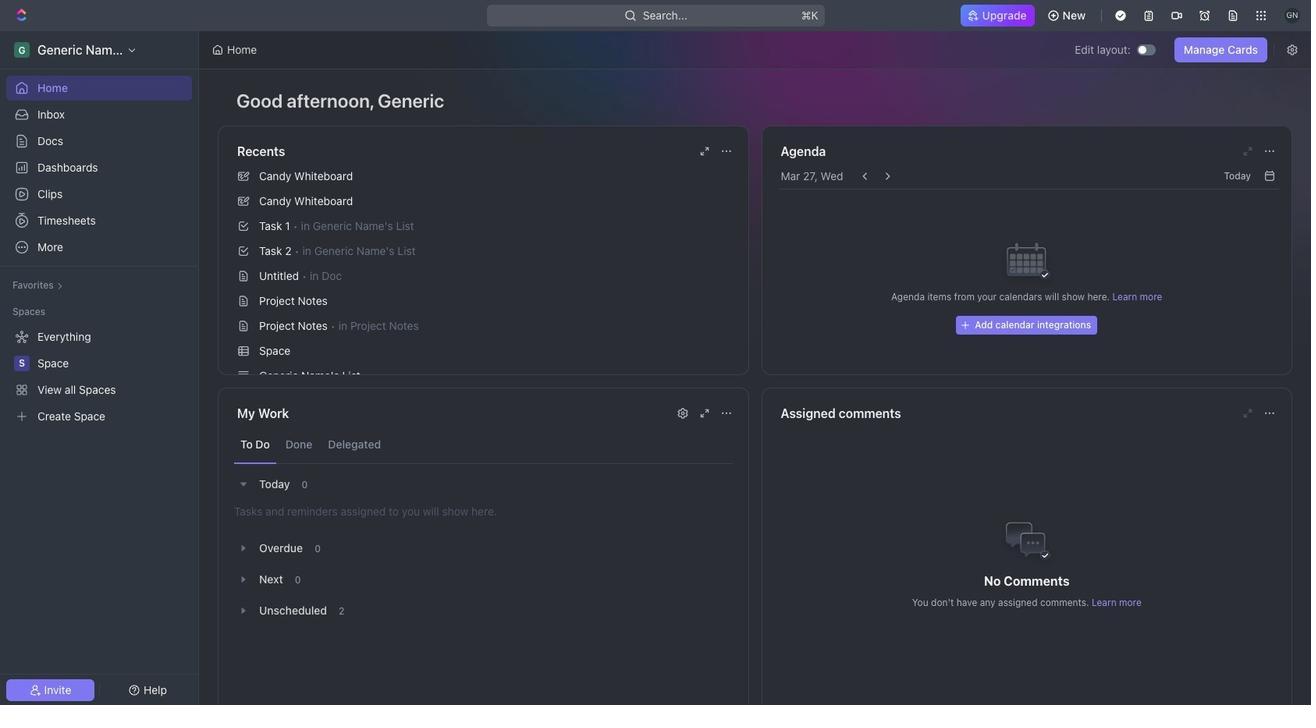 Task type: describe. For each thing, give the bounding box(es) containing it.
sidebar navigation
[[0, 31, 202, 706]]



Task type: vqa. For each thing, say whether or not it's contained in the screenshot.
CORRECT
no



Task type: locate. For each thing, give the bounding box(es) containing it.
generic name's workspace, , element
[[14, 42, 30, 58]]

tree
[[6, 325, 192, 429]]

tab list
[[234, 426, 733, 465]]

space, , element
[[14, 356, 30, 372]]

tree inside sidebar navigation
[[6, 325, 192, 429]]



